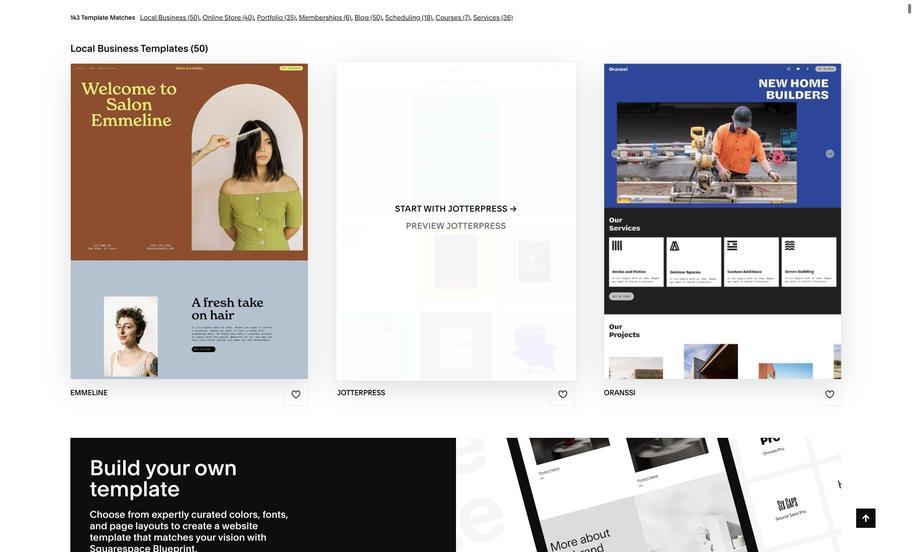 Task type: locate. For each thing, give the bounding box(es) containing it.
emmeline inside button
[[188, 204, 234, 214]]

colors,
[[229, 509, 260, 521]]

matches
[[110, 14, 135, 21]]

2 (50) from the left
[[370, 13, 382, 21]]

preview down start with emmeline
[[146, 221, 184, 231]]

2 preview from the left
[[406, 221, 444, 231]]

start with oranssi
[[672, 204, 764, 214]]

143
[[70, 14, 80, 21]]

portfolio
[[257, 13, 283, 21]]

2 horizontal spatial start
[[672, 204, 699, 214]]

with inside start with emmeline button
[[164, 204, 186, 214]]

choose
[[90, 509, 125, 521]]

7 , from the left
[[470, 13, 472, 21]]

scheduling
[[385, 13, 420, 21]]

,
[[199, 13, 201, 21], [254, 13, 256, 21], [296, 13, 297, 21], [351, 13, 353, 21], [382, 13, 384, 21], [432, 13, 434, 21], [470, 13, 472, 21]]

with for emmeline
[[164, 204, 186, 214]]

your
[[145, 455, 190, 481], [196, 532, 216, 544]]

0 horizontal spatial preview
[[146, 221, 184, 231]]

0 vertical spatial template
[[90, 476, 180, 502]]

blog (50) link
[[355, 13, 382, 21]]

with inside choose from expertly curated colors, fonts, and page layouts to create a website template that matches your vision with squarespace blueprint.
[[247, 532, 266, 544]]

jotterpress
[[448, 204, 508, 214], [446, 221, 506, 231], [337, 389, 385, 398]]

services
[[473, 13, 500, 21]]

back to top image
[[861, 514, 871, 524]]

your inside choose from expertly curated colors, fonts, and page layouts to create a website template that matches your vision with squarespace blueprint.
[[196, 532, 216, 544]]

template
[[90, 476, 180, 502], [90, 532, 131, 544]]

, left memberships
[[296, 13, 297, 21]]

1 vertical spatial template
[[90, 532, 131, 544]]

1 start from the left
[[135, 204, 162, 214]]

start with jotterpress
[[395, 204, 508, 214]]

5 , from the left
[[382, 13, 384, 21]]

6 , from the left
[[432, 13, 434, 21]]

1 horizontal spatial business
[[158, 13, 186, 21]]

local right matches
[[140, 13, 157, 21]]

oranssi
[[725, 204, 764, 214], [604, 389, 635, 398]]

2 , from the left
[[254, 13, 256, 21]]

online store (40) link
[[203, 13, 254, 21]]

0 horizontal spatial business
[[97, 43, 139, 54]]

with
[[164, 204, 186, 214], [424, 204, 446, 214], [701, 204, 723, 214], [247, 532, 266, 544]]

1 vertical spatial emmeline
[[187, 221, 232, 231]]

, left portfolio
[[254, 13, 256, 21]]

preview emmeline
[[146, 221, 232, 231]]

0 vertical spatial local
[[140, 13, 157, 21]]

preview of building your own template image
[[456, 438, 842, 553]]

preview jotterpress
[[406, 221, 506, 231]]

1 horizontal spatial oranssi
[[725, 204, 764, 214]]

0 vertical spatial jotterpress
[[448, 204, 508, 214]]

vision
[[218, 532, 245, 544]]

business
[[158, 13, 186, 21], [97, 43, 139, 54]]

1 horizontal spatial your
[[196, 532, 216, 544]]

1 horizontal spatial local
[[140, 13, 157, 21]]

143 template matches
[[70, 14, 135, 21]]

1 horizontal spatial (50)
[[370, 13, 382, 21]]

(
[[191, 43, 194, 54]]

start inside start with emmeline button
[[135, 204, 162, 214]]

jotterpress inside start with jotterpress button
[[448, 204, 508, 214]]

, left scheduling
[[382, 13, 384, 21]]

with for oranssi
[[701, 204, 723, 214]]

0 horizontal spatial your
[[145, 455, 190, 481]]

preview for preview emmeline
[[146, 221, 184, 231]]

matches
[[154, 532, 194, 544]]

business for (50)
[[158, 13, 186, 21]]

(36)
[[501, 13, 513, 21]]

build
[[90, 455, 141, 481]]

portfolio (35) link
[[257, 13, 296, 21]]

start
[[135, 204, 162, 214], [395, 204, 422, 214], [672, 204, 699, 214]]

, left blog
[[351, 13, 353, 21]]

(50) right blog
[[370, 13, 382, 21]]

business down matches
[[97, 43, 139, 54]]

your inside build your own template
[[145, 455, 190, 481]]

that
[[133, 532, 151, 544]]

preview emmeline link
[[146, 215, 232, 239]]

1 horizontal spatial start
[[395, 204, 422, 214]]

start inside start with oranssi button
[[672, 204, 699, 214]]

start inside start with jotterpress button
[[395, 204, 422, 214]]

, left the online
[[199, 13, 201, 21]]

with inside start with jotterpress button
[[424, 204, 446, 214]]

(18)
[[422, 13, 432, 21]]

1 vertical spatial your
[[196, 532, 216, 544]]

1 vertical spatial oranssi
[[604, 389, 635, 398]]

template up from
[[90, 476, 180, 502]]

local down 143
[[70, 43, 95, 54]]

0 horizontal spatial local
[[70, 43, 95, 54]]

scheduling (18) link
[[385, 13, 432, 21]]

3 start from the left
[[672, 204, 699, 214]]

jotterpress image
[[336, 62, 576, 381]]

local
[[140, 13, 157, 21], [70, 43, 95, 54]]

1 template from the top
[[90, 476, 180, 502]]

online
[[203, 13, 223, 21]]

to
[[171, 521, 180, 533]]

1 vertical spatial local
[[70, 43, 95, 54]]

preview down start with jotterpress
[[406, 221, 444, 231]]

0 horizontal spatial start
[[135, 204, 162, 214]]

business up templates on the left of the page
[[158, 13, 186, 21]]

1 vertical spatial jotterpress
[[446, 221, 506, 231]]

courses (7) link
[[436, 13, 470, 21]]

0 vertical spatial your
[[145, 455, 190, 481]]

1 preview from the left
[[146, 221, 184, 231]]

0 vertical spatial business
[[158, 13, 186, 21]]

2 start from the left
[[395, 204, 422, 214]]

emmeline image
[[71, 64, 308, 380]]

2 vertical spatial emmeline
[[70, 389, 108, 398]]

preview
[[146, 221, 184, 231], [406, 221, 444, 231]]

0 horizontal spatial oranssi
[[604, 389, 635, 398]]

(6)
[[344, 13, 351, 21]]

(50)
[[188, 13, 199, 21], [370, 13, 382, 21]]

fonts,
[[263, 509, 288, 521]]

build your own template
[[90, 455, 237, 502]]

template inside choose from expertly curated colors, fonts, and page layouts to create a website template that matches your vision with squarespace blueprint.
[[90, 532, 131, 544]]

create
[[182, 521, 212, 533]]

layouts
[[135, 521, 169, 533]]

(40)
[[243, 13, 254, 21]]

0 horizontal spatial (50)
[[188, 13, 199, 21]]

1 vertical spatial business
[[97, 43, 139, 54]]

emmeline
[[188, 204, 234, 214], [187, 221, 232, 231], [70, 389, 108, 398]]

start with emmeline button
[[135, 197, 243, 222]]

1 horizontal spatial preview
[[406, 221, 444, 231]]

0 vertical spatial oranssi
[[725, 204, 764, 214]]

with inside start with oranssi button
[[701, 204, 723, 214]]

, left the services
[[470, 13, 472, 21]]

template down choose
[[90, 532, 131, 544]]

2 template from the top
[[90, 532, 131, 544]]

(50) left the online
[[188, 13, 199, 21]]

, left the courses
[[432, 13, 434, 21]]

0 vertical spatial emmeline
[[188, 204, 234, 214]]



Task type: vqa. For each thing, say whether or not it's contained in the screenshot.
THIRD-
no



Task type: describe. For each thing, give the bounding box(es) containing it.
with for jotterpress
[[424, 204, 446, 214]]

start with jotterpress button
[[395, 197, 517, 222]]

add emmeline to your favorites list image
[[291, 390, 301, 400]]

services (36) link
[[473, 13, 513, 21]]

start with oranssi button
[[672, 197, 773, 222]]

add jotterpress to your favorites list image
[[558, 390, 568, 400]]

3 , from the left
[[296, 13, 297, 21]]

choose from expertly curated colors, fonts, and page layouts to create a website template that matches your vision with squarespace blueprint.
[[90, 509, 288, 553]]

start for preview jotterpress
[[395, 204, 422, 214]]

template
[[81, 14, 108, 21]]

1 , from the left
[[199, 13, 201, 21]]

4 , from the left
[[351, 13, 353, 21]]

(7)
[[463, 13, 470, 21]]

)
[[205, 43, 208, 54]]

2 vertical spatial jotterpress
[[337, 389, 385, 398]]

add oranssi to your favorites list image
[[825, 390, 834, 400]]

local for local business (50) , online store (40) , portfolio (35) , memberships (6) , blog (50) , scheduling (18) , courses (7) , services (36)
[[140, 13, 157, 21]]

local business (50) , online store (40) , portfolio (35) , memberships (6) , blog (50) , scheduling (18) , courses (7) , services (36)
[[140, 13, 513, 21]]

jotterpress inside preview jotterpress link
[[446, 221, 506, 231]]

start for preview emmeline
[[135, 204, 162, 214]]

local business templates ( 50 )
[[70, 43, 208, 54]]

oranssi image
[[604, 64, 841, 380]]

a
[[214, 521, 220, 533]]

preview jotterpress link
[[406, 215, 506, 239]]

templates
[[141, 43, 188, 54]]

business for templates
[[97, 43, 139, 54]]

memberships
[[299, 13, 342, 21]]

courses
[[436, 13, 461, 21]]

memberships (6) link
[[299, 13, 351, 21]]

50
[[194, 43, 205, 54]]

squarespace
[[90, 544, 151, 553]]

own
[[195, 455, 237, 481]]

curated
[[191, 509, 227, 521]]

from
[[128, 509, 149, 521]]

oranssi inside start with oranssi button
[[725, 204, 764, 214]]

website
[[222, 521, 258, 533]]

expertly
[[152, 509, 189, 521]]

preview for preview jotterpress
[[406, 221, 444, 231]]

local business (50) link
[[140, 13, 199, 21]]

start with emmeline
[[135, 204, 234, 214]]

store
[[225, 13, 241, 21]]

blueprint.
[[153, 544, 197, 553]]

1 (50) from the left
[[188, 13, 199, 21]]

page
[[109, 521, 133, 533]]

(35)
[[284, 13, 296, 21]]

blog
[[355, 13, 369, 21]]

local for local business templates ( 50 )
[[70, 43, 95, 54]]

template inside build your own template
[[90, 476, 180, 502]]

and
[[90, 521, 107, 533]]



